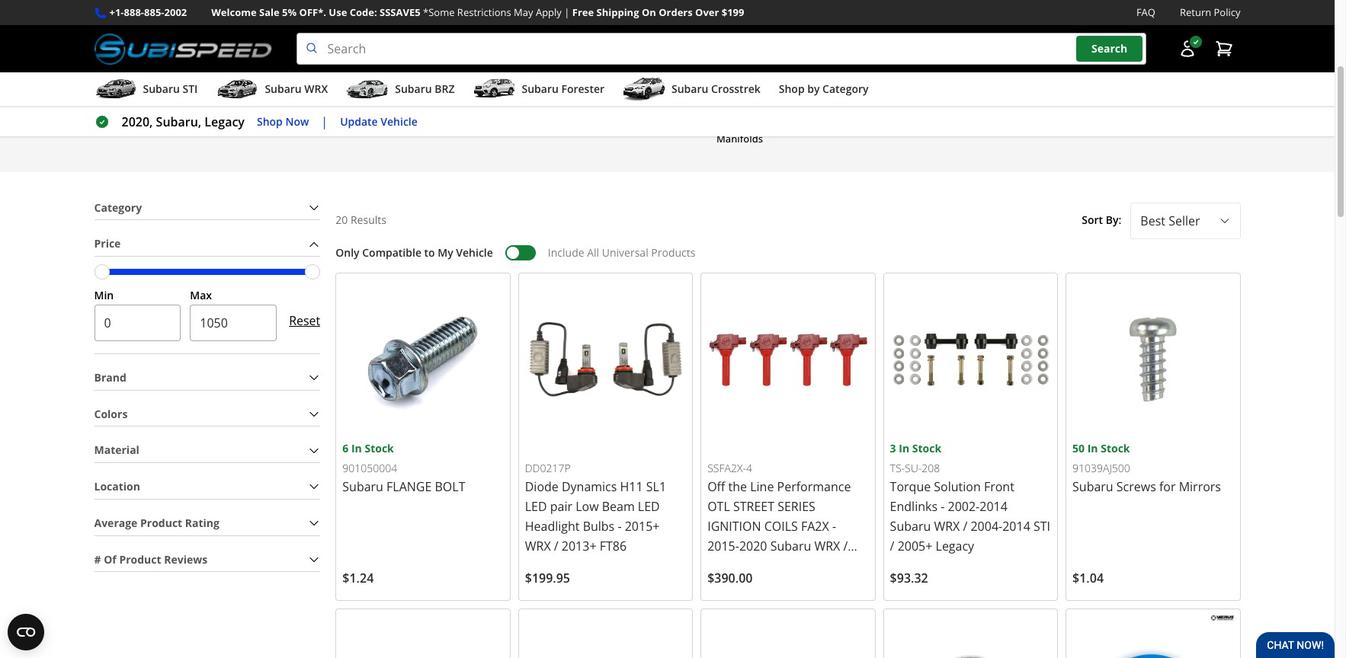 Task type: vqa. For each thing, say whether or not it's contained in the screenshot.
rightmost the 30
no



Task type: locate. For each thing, give the bounding box(es) containing it.
#
[[94, 552, 101, 567]]

brz inside dropdown button
[[435, 82, 455, 96]]

208
[[922, 461, 940, 475]]

1 vertical spatial shop
[[257, 114, 283, 129]]

a subaru sti thumbnail image image
[[94, 78, 137, 101]]

stock inside 50 in stock 91039aj500 subaru screws for mirrors
[[1101, 442, 1130, 456]]

0 horizontal spatial brz
[[435, 82, 455, 96]]

$390.00
[[708, 571, 753, 587]]

h11
[[620, 479, 643, 496]]

minimum slider
[[94, 265, 109, 280]]

0 vertical spatial 2020
[[740, 539, 767, 555]]

subaru down "coils"
[[771, 539, 812, 555]]

vehicle down subaru brz dropdown button
[[381, 114, 418, 129]]

single disc clutches button
[[819, 0, 951, 41]]

oil pans
[[1156, 26, 1194, 40]]

brand
[[94, 370, 126, 385]]

1 vertical spatial legacy
[[936, 539, 975, 555]]

in
[[351, 442, 362, 456], [899, 442, 910, 456], [1088, 442, 1098, 456]]

shop inside shop by category dropdown button
[[779, 82, 805, 96]]

brz up spoilers & wings
[[435, 82, 455, 96]]

spoilers & wings image
[[385, 54, 516, 110]]

max
[[190, 288, 212, 303]]

1 led from the left
[[525, 499, 547, 516]]

1 stock from the left
[[365, 442, 394, 456]]

0 horizontal spatial &
[[270, 26, 277, 40]]

2 oil from the left
[[1156, 26, 1169, 40]]

tail lights image
[[530, 0, 661, 20]]

product right the of at the bottom of the page
[[119, 552, 161, 567]]

catback exhausts button
[[94, 0, 227, 41]]

subaru up the shop now
[[265, 82, 302, 96]]

1 vertical spatial brz
[[802, 558, 824, 575]]

*some restrictions may apply | free shipping on orders over $199
[[423, 5, 745, 19]]

0 horizontal spatial sti
[[183, 82, 198, 96]]

brz
[[435, 82, 455, 96], [802, 558, 824, 575]]

results
[[351, 213, 387, 227]]

oil left pans
[[1156, 26, 1169, 40]]

wrx inside dd0217p diode dynamics h11 sl1 led pair low beam led headlight bulbs - 2015+ wrx / 2013+ ft86
[[525, 539, 551, 555]]

subaru brz button
[[346, 76, 455, 106]]

in inside 50 in stock 91039aj500 subaru screws for mirrors
[[1088, 442, 1098, 456]]

search
[[1092, 41, 1128, 56]]

2020 left frs
[[740, 558, 767, 575]]

wrx down 2002-
[[934, 519, 960, 536]]

2020
[[740, 539, 767, 555], [740, 558, 767, 575]]

+1-888-885-2002 link
[[109, 5, 187, 21]]

wrx down fa2x
[[815, 539, 841, 555]]

shipping
[[597, 5, 639, 19]]

in inside 3 in stock ts-su-208 torque solution front endlinks - 2002-2014 subaru wrx / 2004-2014 sti / 2005+ legacy
[[899, 442, 910, 456]]

20
[[336, 213, 348, 227]]

air oil separators
[[988, 26, 1071, 40]]

sti inside 3 in stock ts-su-208 torque solution front endlinks - 2002-2014 subaru wrx / 2004-2014 sti / 2005+ legacy
[[1034, 519, 1051, 536]]

stock up 91039aj500
[[1101, 442, 1130, 456]]

diode dynamics h11 sl1 led pair low beam led headlight bulbs - 2015+ wrx / 2013+ ft86 image
[[525, 280, 686, 441]]

2 stock from the left
[[913, 442, 942, 456]]

intercoolers image
[[1109, 54, 1240, 110]]

shop for shop by category
[[779, 82, 805, 96]]

20 results
[[336, 213, 387, 227]]

subispeed logo image
[[94, 33, 272, 65]]

front lips image
[[530, 54, 661, 110]]

ssfa2x-
[[708, 461, 746, 475]]

shop inside shop now link
[[257, 114, 283, 129]]

led up 2015+
[[638, 499, 660, 516]]

wrx
[[305, 82, 328, 96], [934, 519, 960, 536], [525, 539, 551, 555], [815, 539, 841, 555]]

1 horizontal spatial oil
[[1156, 26, 1169, 40]]

/ down the headlight
[[554, 539, 559, 555]]

include all universal products
[[548, 246, 696, 260]]

product up # of product reviews
[[140, 516, 182, 531]]

sti
[[183, 82, 198, 96], [1034, 519, 1051, 536]]

in right the "6" at left
[[351, 442, 362, 456]]

tail lights
[[573, 26, 617, 40]]

0 horizontal spatial stock
[[365, 442, 394, 456]]

0 vertical spatial 2014
[[980, 499, 1008, 516]]

2013-
[[708, 558, 740, 575]]

1 vertical spatial product
[[119, 552, 161, 567]]

-
[[941, 499, 945, 516], [618, 519, 622, 536], [833, 519, 837, 536]]

stock for flange
[[365, 442, 394, 456]]

1 vertical spatial vehicle
[[456, 246, 493, 260]]

2020 down "ignition"
[[740, 539, 767, 555]]

wrx inside ssfa2x-4 off the line performance otl street series ignition coils fa2x - 2015-2020 subaru wrx / 2013-2020 frs / brz / 86
[[815, 539, 841, 555]]

product inside dropdown button
[[140, 516, 182, 531]]

& left play
[[270, 26, 277, 40]]

0 horizontal spatial legacy
[[205, 114, 245, 130]]

0 horizontal spatial shop
[[257, 114, 283, 129]]

oil
[[1004, 26, 1017, 40], [1156, 26, 1169, 40]]

legacy down a subaru wrx thumbnail image in the top of the page
[[205, 114, 245, 130]]

legacy down 2004-
[[936, 539, 975, 555]]

1 horizontal spatial sti
[[1034, 519, 1051, 536]]

plug
[[247, 26, 267, 40]]

2 horizontal spatial stock
[[1101, 442, 1130, 456]]

91039aj500
[[1073, 461, 1131, 475]]

0 vertical spatial &
[[270, 26, 277, 40]]

- down 'beam'
[[618, 519, 622, 536]]

| left free
[[564, 5, 570, 19]]

solution
[[934, 479, 981, 496]]

/ inside dd0217p diode dynamics h11 sl1 led pair low beam led headlight bulbs - 2015+ wrx / 2013+ ft86
[[554, 539, 559, 555]]

885-
[[144, 5, 164, 19]]

subaru down 91039aj500
[[1073, 479, 1114, 496]]

wrx up injectors
[[305, 82, 328, 96]]

in right "50"
[[1088, 442, 1098, 456]]

/ down 2002-
[[963, 519, 968, 536]]

vehicle right my
[[456, 246, 493, 260]]

oil pans button
[[1108, 0, 1241, 41]]

1 horizontal spatial |
[[564, 5, 570, 19]]

50
[[1073, 442, 1085, 456]]

2 in from the left
[[899, 442, 910, 456]]

0 horizontal spatial oil
[[1004, 26, 1017, 40]]

1 horizontal spatial brz
[[802, 558, 824, 575]]

1 horizontal spatial -
[[833, 519, 837, 536]]

injectors
[[296, 116, 337, 130]]

exhaust headers and manifolds button
[[674, 54, 806, 148]]

stock inside 6 in stock 901050004 subaru flange bolt
[[365, 442, 394, 456]]

fa2x
[[801, 519, 829, 536]]

a subaru brz thumbnail image image
[[346, 78, 389, 101]]

search input field
[[296, 33, 1146, 65]]

0 vertical spatial shop
[[779, 82, 805, 96]]

0 vertical spatial sti
[[183, 82, 198, 96]]

product
[[140, 516, 182, 531], [119, 552, 161, 567]]

stock up 901050004
[[365, 442, 394, 456]]

low
[[576, 499, 599, 516]]

bolt
[[435, 479, 465, 496]]

play
[[280, 26, 299, 40]]

3 in from the left
[[1088, 442, 1098, 456]]

endlinks
[[890, 499, 938, 516]]

stock up 208
[[913, 442, 942, 456]]

1 vertical spatial |
[[321, 114, 328, 130]]

subaru inside ssfa2x-4 off the line performance otl street series ignition coils fa2x - 2015-2020 subaru wrx / 2013-2020 frs / brz / 86
[[771, 539, 812, 555]]

1 2020 from the top
[[740, 539, 767, 555]]

1 oil from the left
[[1004, 26, 1017, 40]]

of
[[104, 552, 116, 567]]

# of product reviews
[[94, 552, 208, 567]]

now
[[285, 114, 309, 129]]

& left wings
[[451, 116, 458, 130]]

$93.32
[[890, 571, 929, 587]]

brand button
[[94, 367, 320, 390]]

- inside ssfa2x-4 off the line performance otl street series ignition coils fa2x - 2015-2020 subaru wrx / 2013-2020 frs / brz / 86
[[833, 519, 837, 536]]

1 vertical spatial 2020
[[740, 558, 767, 575]]

0 horizontal spatial in
[[351, 442, 362, 456]]

all
[[587, 246, 599, 260]]

0 vertical spatial brz
[[435, 82, 455, 96]]

0 horizontal spatial vehicle
[[381, 114, 418, 129]]

location button
[[94, 476, 320, 499]]

return policy link
[[1180, 5, 1241, 21]]

in inside 6 in stock 901050004 subaru flange bolt
[[351, 442, 362, 456]]

/
[[963, 519, 968, 536], [554, 539, 559, 555], [844, 539, 848, 555], [890, 539, 895, 555], [794, 558, 799, 575], [828, 558, 832, 575]]

stock inside 3 in stock ts-su-208 torque solution front endlinks - 2002-2014 subaru wrx / 2004-2014 sti / 2005+ legacy
[[913, 442, 942, 456]]

average
[[94, 516, 138, 531]]

update
[[340, 114, 378, 129]]

Min text field
[[94, 305, 181, 341]]

&
[[270, 26, 277, 40], [451, 116, 458, 130]]

2 horizontal spatial -
[[941, 499, 945, 516]]

subaru up spoilers
[[395, 82, 432, 96]]

dd0217p diode dynamics h11 sl1 led pair low beam led headlight bulbs - 2015+ wrx / 2013+ ft86
[[525, 461, 667, 555]]

subaru oem oil drain plug gasket - 2015-2022 wrx / 13+ brz / 14+ forester / 13+ crosstrek / 17+ impreza / 2013+ fr-s / brz / 86 image
[[890, 616, 1052, 659]]

torque
[[890, 479, 931, 496]]

2 horizontal spatial in
[[1088, 442, 1098, 456]]

Select... button
[[1131, 202, 1241, 239]]

2020, subaru, legacy
[[122, 114, 245, 130]]

include
[[548, 246, 585, 260]]

1 vertical spatial &
[[451, 116, 458, 130]]

1 vertical spatial sti
[[1034, 519, 1051, 536]]

1 horizontal spatial legacy
[[936, 539, 975, 555]]

subaru sti button
[[94, 76, 198, 106]]

category
[[823, 82, 869, 96]]

- left 2002-
[[941, 499, 945, 516]]

a subaru wrx thumbnail image image
[[216, 78, 259, 101]]

sti right 2004-
[[1034, 519, 1051, 536]]

reviews
[[164, 552, 208, 567]]

1 horizontal spatial in
[[899, 442, 910, 456]]

catback
[[119, 26, 157, 40]]

dynamics
[[562, 479, 617, 496]]

headlights image
[[385, 0, 516, 20]]

6
[[343, 442, 349, 456]]

1 horizontal spatial stock
[[913, 442, 942, 456]]

windshield washer cap, anodized blue image
[[1073, 616, 1234, 659]]

legacy
[[205, 114, 245, 130], [936, 539, 975, 555]]

subaru down 901050004
[[343, 479, 383, 496]]

subaru down endlinks
[[890, 519, 931, 536]]

1 horizontal spatial &
[[451, 116, 458, 130]]

by
[[808, 82, 820, 96]]

in right 3
[[899, 442, 910, 456]]

brz left 86
[[802, 558, 824, 575]]

stock
[[365, 442, 394, 456], [913, 442, 942, 456], [1101, 442, 1130, 456]]

street
[[733, 499, 775, 516]]

0 vertical spatial product
[[140, 516, 182, 531]]

4
[[746, 461, 753, 475]]

0 horizontal spatial -
[[618, 519, 622, 536]]

1 in from the left
[[351, 442, 362, 456]]

3 stock from the left
[[1101, 442, 1130, 456]]

wrx down the headlight
[[525, 539, 551, 555]]

vehicle inside the update vehicle button
[[381, 114, 418, 129]]

- inside 3 in stock ts-su-208 torque solution front endlinks - 2002-2014 subaru wrx / 2004-2014 sti / 2005+ legacy
[[941, 499, 945, 516]]

| right the now
[[321, 114, 328, 130]]

led
[[525, 499, 547, 516], [638, 499, 660, 516]]

fuel injectors
[[274, 116, 337, 130]]

1 horizontal spatial shop
[[779, 82, 805, 96]]

/ up 86
[[844, 539, 848, 555]]

oil right "air"
[[1004, 26, 1017, 40]]

0 vertical spatial vehicle
[[381, 114, 418, 129]]

0 horizontal spatial led
[[525, 499, 547, 516]]

single disc clutches
[[838, 26, 931, 40]]

on
[[642, 5, 656, 19]]

led down the diode in the left bottom of the page
[[525, 499, 547, 516]]

material button
[[94, 439, 320, 463]]

shop left the now
[[257, 114, 283, 129]]

subaru,
[[156, 114, 201, 130]]

1 horizontal spatial led
[[638, 499, 660, 516]]

to
[[424, 246, 435, 260]]

dd0217p
[[525, 461, 571, 475]]

- inside dd0217p diode dynamics h11 sl1 led pair low beam led headlight bulbs - 2015+ wrx / 2013+ ft86
[[618, 519, 622, 536]]

sti up 2020, subaru, legacy
[[183, 82, 198, 96]]

brz inside ssfa2x-4 off the line performance otl street series ignition coils fa2x - 2015-2020 subaru wrx / 2013-2020 frs / brz / 86
[[802, 558, 824, 575]]

|
[[564, 5, 570, 19], [321, 114, 328, 130]]

shop left by
[[779, 82, 805, 96]]

- right fa2x
[[833, 519, 837, 536]]

my
[[438, 246, 453, 260]]

sl1
[[646, 479, 667, 496]]



Task type: describe. For each thing, give the bounding box(es) containing it.
0 vertical spatial |
[[564, 5, 570, 19]]

subaru inside 50 in stock 91039aj500 subaru screws for mirrors
[[1073, 479, 1114, 496]]

*some
[[423, 5, 455, 19]]

turbos image
[[95, 54, 226, 110]]

2015+
[[625, 519, 660, 536]]

button image
[[1178, 40, 1197, 58]]

in for subaru flange bolt
[[351, 442, 362, 456]]

select... image
[[1219, 215, 1231, 227]]

a subaru forester thumbnail image image
[[473, 78, 516, 101]]

& for plug
[[270, 26, 277, 40]]

- for diode dynamics h11 sl1 led pair low beam led headlight bulbs - 2015+ wrx / 2013+ ft86
[[618, 519, 622, 536]]

sti inside dropdown button
[[183, 82, 198, 96]]

/ left the 2005+
[[890, 539, 895, 555]]

headers
[[730, 116, 769, 130]]

901050004
[[343, 461, 397, 475]]

maximum slider
[[305, 265, 320, 280]]

faq link
[[1137, 5, 1156, 21]]

catback exhausts
[[119, 26, 202, 40]]

return policy
[[1180, 5, 1241, 19]]

disc
[[869, 26, 888, 40]]

code:
[[350, 5, 377, 19]]

legacy inside 3 in stock ts-su-208 torque solution front endlinks - 2002-2014 subaru wrx / 2004-2014 sti / 2005+ legacy
[[936, 539, 975, 555]]

86
[[835, 558, 849, 575]]

888-
[[124, 5, 144, 19]]

$1.24
[[343, 571, 374, 587]]

subaru crosstrek
[[672, 82, 761, 96]]

only compatible to my vehicle
[[336, 246, 493, 260]]

material
[[94, 443, 139, 458]]

stock for 208
[[913, 442, 942, 456]]

$199
[[722, 5, 745, 19]]

reset button
[[289, 303, 320, 339]]

fuel injectors image
[[240, 54, 371, 110]]

off
[[708, 479, 725, 496]]

subaru up "turbos"
[[143, 82, 180, 96]]

line
[[750, 479, 774, 496]]

air oil separators button
[[963, 0, 1096, 41]]

clutches
[[891, 26, 931, 40]]

subaru wrx
[[265, 82, 328, 96]]

subaru forester button
[[473, 76, 605, 106]]

spoilers & wings button
[[384, 54, 517, 148]]

headlights
[[425, 26, 475, 40]]

subaru up the "exhaust"
[[672, 82, 709, 96]]

fuel
[[274, 116, 293, 130]]

management
[[302, 26, 364, 40]]

coilovers button
[[674, 0, 806, 41]]

update vehicle button
[[340, 113, 418, 131]]

Max text field
[[190, 305, 277, 341]]

a subaru crosstrek thumbnail image image
[[623, 78, 666, 101]]

spoilers
[[411, 116, 449, 130]]

manifolds
[[717, 132, 763, 146]]

fuel injectors button
[[239, 54, 372, 148]]

shop now link
[[257, 113, 309, 131]]

ft86
[[600, 539, 627, 555]]

su-
[[905, 461, 922, 475]]

2002
[[164, 5, 187, 19]]

& for spoilers
[[451, 116, 458, 130]]

wrx inside 3 in stock ts-su-208 torque solution front endlinks - 2002-2014 subaru wrx / 2004-2014 sti / 2005+ legacy
[[934, 519, 960, 536]]

shop now
[[257, 114, 309, 129]]

single
[[838, 26, 866, 40]]

shop by category button
[[779, 76, 869, 106]]

pair
[[550, 499, 573, 516]]

screws
[[1117, 479, 1157, 496]]

sort
[[1082, 213, 1103, 227]]

2 led from the left
[[638, 499, 660, 516]]

subaru flange bolt image
[[343, 280, 504, 441]]

3
[[890, 442, 896, 456]]

turbos button
[[94, 54, 227, 148]]

2020,
[[122, 114, 153, 130]]

orders
[[659, 5, 693, 19]]

$199.95
[[525, 571, 570, 587]]

- for off the line performance otl street series ignition coils fa2x - 2015-2020 subaru wrx / 2013-2020 frs / brz / 86
[[833, 519, 837, 536]]

exhaust headers and manifolds
[[690, 116, 790, 146]]

shop for shop now
[[257, 114, 283, 129]]

for
[[1160, 479, 1176, 496]]

and
[[772, 116, 790, 130]]

0 vertical spatial legacy
[[205, 114, 245, 130]]

policy
[[1214, 5, 1241, 19]]

coilovers
[[718, 26, 762, 40]]

plug & play management button
[[239, 0, 372, 41]]

fog lights image
[[819, 54, 950, 110]]

crosstrek
[[711, 82, 761, 96]]

use
[[329, 5, 347, 19]]

coils
[[765, 519, 798, 536]]

+1-888-885-2002
[[109, 5, 187, 19]]

sort by:
[[1082, 213, 1122, 227]]

ignition
[[708, 519, 761, 536]]

wheels image
[[964, 54, 1095, 110]]

turbos
[[144, 116, 177, 130]]

forester
[[562, 82, 605, 96]]

$1.04
[[1073, 571, 1104, 587]]

subaru screws for mirrors image
[[1073, 280, 1234, 441]]

/ left 86
[[828, 558, 832, 575]]

1 horizontal spatial vehicle
[[456, 246, 493, 260]]

series
[[778, 499, 816, 516]]

search button
[[1077, 36, 1143, 62]]

frs
[[771, 558, 791, 575]]

average product rating button
[[94, 512, 320, 536]]

sale
[[259, 5, 280, 19]]

0 horizontal spatial |
[[321, 114, 328, 130]]

free
[[572, 5, 594, 19]]

off the line performance otl street series ignition coils fa2x - 2015-2020 subaru wrx / 2013-2020 frs / brz / 86 image
[[708, 280, 869, 441]]

colors
[[94, 407, 128, 421]]

in for subaru screws for mirrors
[[1088, 442, 1098, 456]]

torque solution front endlinks - 2002-2014 subaru wrx / 2004-2014 sti / 2005+ legacy image
[[890, 280, 1052, 441]]

2 2020 from the top
[[740, 558, 767, 575]]

plug & play management image
[[240, 0, 371, 20]]

coilovers image
[[674, 0, 806, 20]]

update vehicle
[[340, 114, 418, 129]]

air
[[988, 26, 1002, 40]]

stock for screws
[[1101, 442, 1130, 456]]

oil pans image
[[1109, 0, 1240, 20]]

subaru inside 3 in stock ts-su-208 torque solution front endlinks - 2002-2014 subaru wrx / 2004-2014 sti / 2005+ legacy
[[890, 519, 931, 536]]

open widget image
[[8, 615, 44, 651]]

5%
[[282, 5, 297, 19]]

/ right frs
[[794, 558, 799, 575]]

6 in stock 901050004 subaru flange bolt
[[343, 442, 465, 496]]

subaru left forester
[[522, 82, 559, 96]]

exhaust headers and manifolds image
[[674, 54, 806, 110]]

catback exhausts image
[[95, 0, 226, 20]]

1 vertical spatial 2014
[[1003, 519, 1031, 536]]

shop by category
[[779, 82, 869, 96]]

pans
[[1171, 26, 1194, 40]]

2004-
[[971, 519, 1003, 536]]

wrx inside dropdown button
[[305, 82, 328, 96]]

by:
[[1106, 213, 1122, 227]]

in for torque solution front endlinks - 2002-2014 subaru wrx / 2004-2014 sti / 2005+ legacy
[[899, 442, 910, 456]]

subaru inside 6 in stock 901050004 subaru flange bolt
[[343, 479, 383, 496]]

flange
[[387, 479, 432, 496]]

rating
[[185, 516, 220, 531]]

product inside dropdown button
[[119, 552, 161, 567]]



